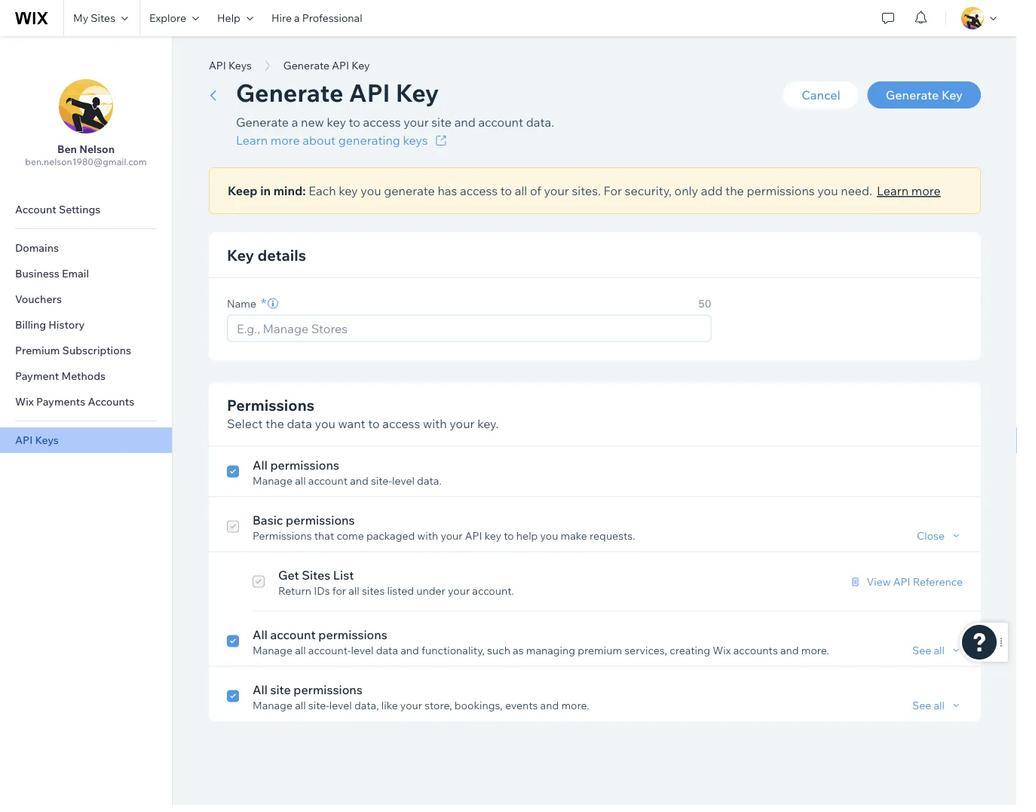 Task type: describe. For each thing, give the bounding box(es) containing it.
mind:
[[274, 183, 306, 198]]

make
[[561, 529, 587, 542]]

ids
[[314, 584, 330, 597]]

managing
[[526, 644, 575, 657]]

0 vertical spatial learn
[[236, 133, 268, 148]]

store,
[[425, 699, 452, 712]]

generate a new key to access your site and account data.
[[236, 115, 554, 130]]

professional
[[302, 11, 362, 25]]

new
[[301, 115, 324, 130]]

domains link
[[0, 235, 172, 261]]

premium subscriptions link
[[0, 338, 172, 363]]

help
[[516, 529, 538, 542]]

account inside all permissions manage all account and site-level data.
[[308, 474, 348, 487]]

sites
[[362, 584, 385, 597]]

cancel button
[[784, 81, 859, 109]]

api inside generate api key button
[[332, 59, 349, 72]]

account settings link
[[0, 197, 172, 222]]

list
[[333, 567, 354, 582]]

learn more link
[[877, 182, 941, 200]]

bookings,
[[455, 699, 503, 712]]

1 horizontal spatial more.
[[801, 644, 829, 657]]

and up has
[[454, 115, 476, 130]]

the inside permissions select the data you want to access with your key.
[[266, 416, 284, 431]]

learn more about generating keys
[[236, 133, 428, 148]]

permissions right add
[[747, 183, 815, 198]]

come
[[337, 529, 364, 542]]

0 vertical spatial site
[[431, 115, 452, 130]]

view api reference link
[[849, 575, 963, 589]]

want
[[338, 416, 365, 431]]

E.g., Manage Stores field
[[232, 316, 706, 341]]

api keys button
[[201, 54, 259, 77]]

business email
[[15, 267, 89, 280]]

learn more about generating keys link
[[236, 131, 554, 149]]

wix payments accounts link
[[0, 389, 172, 415]]

all for all site permissions
[[253, 682, 268, 697]]

and right accounts
[[780, 644, 799, 657]]

level for all account permissions
[[351, 644, 374, 657]]

generate key
[[886, 87, 963, 103]]

and right 'events' on the bottom of the page
[[540, 699, 559, 712]]

permissions select the data you want to access with your key.
[[227, 396, 499, 431]]

0 vertical spatial access
[[363, 115, 401, 130]]

email
[[62, 267, 89, 280]]

security,
[[625, 183, 672, 198]]

your inside permissions select the data you want to access with your key.
[[450, 416, 475, 431]]

key inside generate key "button"
[[942, 87, 963, 103]]

1 vertical spatial wix
[[713, 644, 731, 657]]

name *
[[227, 295, 266, 312]]

such
[[487, 644, 510, 657]]

hire a professional link
[[262, 0, 371, 36]]

generate inside button
[[283, 59, 330, 72]]

ben
[[57, 143, 77, 156]]

generate api key inside button
[[283, 59, 370, 72]]

in
[[260, 183, 271, 198]]

account
[[15, 203, 56, 216]]

api left help
[[465, 529, 482, 542]]

1 vertical spatial key
[[339, 183, 358, 198]]

domains
[[15, 241, 59, 254]]

get
[[278, 567, 299, 582]]

premium
[[578, 644, 622, 657]]

api inside the api keys button
[[209, 59, 226, 72]]

premium
[[15, 344, 60, 357]]

level for all site permissions
[[329, 699, 352, 712]]

all for all account permissions
[[253, 627, 268, 642]]

to up generating
[[349, 115, 360, 130]]

keys for the api keys button
[[229, 59, 252, 72]]

key.
[[477, 416, 499, 431]]

my
[[73, 11, 88, 25]]

view
[[867, 575, 891, 588]]

help
[[217, 11, 240, 25]]

has
[[438, 183, 457, 198]]

business email link
[[0, 261, 172, 287]]

under
[[416, 584, 446, 597]]

only
[[674, 183, 698, 198]]

key details
[[227, 245, 306, 264]]

cancel
[[802, 87, 841, 103]]

billing history
[[15, 318, 85, 331]]

my sites
[[73, 11, 115, 25]]

need.
[[841, 183, 872, 198]]

hire a professional
[[271, 11, 362, 25]]

all inside all permissions manage all account and site-level data.
[[295, 474, 306, 487]]

0 horizontal spatial site
[[270, 682, 291, 697]]

business
[[15, 267, 59, 280]]

permissions up the that
[[286, 512, 355, 527]]

data. inside all permissions manage all account and site-level data.
[[417, 474, 442, 487]]

close
[[917, 529, 945, 542]]

settings
[[59, 203, 101, 216]]

1 horizontal spatial the
[[725, 183, 744, 198]]

permissions for permissions select the data you want to access with your key.
[[227, 396, 314, 415]]

payment methods
[[15, 369, 106, 383]]

of
[[530, 183, 541, 198]]

name
[[227, 297, 256, 310]]

0 vertical spatial key
[[327, 115, 346, 130]]

each
[[309, 183, 336, 198]]

manage for site
[[253, 699, 293, 712]]

wix inside sidebar element
[[15, 395, 34, 408]]

generate
[[384, 183, 435, 198]]

your right "of"
[[544, 183, 569, 198]]

you left need.
[[818, 183, 838, 198]]

basic permissions
[[253, 512, 355, 527]]

data,
[[354, 699, 379, 712]]

requests.
[[590, 529, 635, 542]]

a for new
[[292, 115, 298, 130]]

permissions for permissions that come packaged with your api key to help you make requests.
[[253, 529, 312, 542]]

account-
[[308, 644, 351, 657]]

your inside get sites list return ids for all sites listed under your account.
[[448, 584, 470, 597]]

2 vertical spatial account
[[270, 627, 316, 642]]

hire
[[271, 11, 292, 25]]



Task type: locate. For each thing, give the bounding box(es) containing it.
2 vertical spatial manage
[[253, 699, 293, 712]]

permissions up select
[[227, 396, 314, 415]]

account
[[478, 115, 523, 130], [308, 474, 348, 487], [270, 627, 316, 642]]

help button
[[208, 0, 262, 36]]

0 vertical spatial keys
[[229, 59, 252, 72]]

2 see from the top
[[912, 699, 931, 712]]

0 vertical spatial sites
[[91, 11, 115, 25]]

1 vertical spatial a
[[292, 115, 298, 130]]

manage all site-level data, like your store, bookings, events and more.
[[253, 699, 589, 712]]

more. right 'events' on the bottom of the page
[[561, 699, 589, 712]]

events
[[505, 699, 538, 712]]

more.
[[801, 644, 829, 657], [561, 699, 589, 712]]

permissions up basic permissions
[[270, 457, 339, 472]]

1 vertical spatial more
[[911, 183, 941, 198]]

0 horizontal spatial data.
[[417, 474, 442, 487]]

permissions
[[227, 396, 314, 415], [253, 529, 312, 542]]

data. up permissions that come packaged with your api key to help you make requests.
[[417, 474, 442, 487]]

like
[[381, 699, 398, 712]]

reference
[[913, 575, 963, 588]]

2 manage from the top
[[253, 644, 293, 657]]

see for all account permissions
[[912, 644, 931, 657]]

vouchers
[[15, 293, 62, 306]]

data left want on the left bottom
[[287, 416, 312, 431]]

with right packaged
[[417, 529, 438, 542]]

vouchers link
[[0, 287, 172, 312]]

0 vertical spatial data.
[[526, 115, 554, 130]]

ben.nelson1980@gmail.com
[[25, 156, 147, 167]]

wix right creating
[[713, 644, 731, 657]]

you right help
[[540, 529, 558, 542]]

1 horizontal spatial wix
[[713, 644, 731, 657]]

all account permissions
[[253, 627, 387, 642]]

1 vertical spatial sites
[[302, 567, 330, 582]]

and
[[454, 115, 476, 130], [350, 474, 369, 487], [401, 644, 419, 657], [780, 644, 799, 657], [540, 699, 559, 712]]

0 vertical spatial more.
[[801, 644, 829, 657]]

1 vertical spatial level
[[351, 644, 374, 657]]

1 horizontal spatial api keys
[[209, 59, 252, 72]]

0 vertical spatial with
[[423, 416, 447, 431]]

subscriptions
[[62, 344, 131, 357]]

0 vertical spatial all
[[253, 457, 268, 472]]

data inside permissions select the data you want to access with your key.
[[287, 416, 312, 431]]

your right the like
[[400, 699, 422, 712]]

more left about
[[271, 133, 300, 148]]

0 vertical spatial site-
[[371, 474, 392, 487]]

0 horizontal spatial data
[[287, 416, 312, 431]]

0 vertical spatial manage
[[253, 474, 293, 487]]

1 manage from the top
[[253, 474, 293, 487]]

access up generating
[[363, 115, 401, 130]]

1 vertical spatial permissions
[[253, 529, 312, 542]]

level down all account permissions
[[351, 644, 374, 657]]

1 horizontal spatial more
[[911, 183, 941, 198]]

all site permissions
[[253, 682, 363, 697]]

0 horizontal spatial site-
[[308, 699, 329, 712]]

3 manage from the top
[[253, 699, 293, 712]]

a right the hire at the left of page
[[294, 11, 300, 25]]

api keys for "api keys" link
[[15, 434, 59, 447]]

1 horizontal spatial data.
[[526, 115, 554, 130]]

0 vertical spatial account
[[478, 115, 523, 130]]

api right "view"
[[893, 575, 911, 588]]

1 vertical spatial learn
[[877, 183, 909, 198]]

creating
[[670, 644, 710, 657]]

keys inside sidebar element
[[35, 434, 59, 447]]

generate key button
[[868, 81, 981, 109]]

2 vertical spatial all
[[253, 682, 268, 697]]

1 vertical spatial api keys
[[15, 434, 59, 447]]

0 horizontal spatial learn
[[236, 133, 268, 148]]

to
[[349, 115, 360, 130], [500, 183, 512, 198], [368, 416, 380, 431], [504, 529, 514, 542]]

2 vertical spatial access
[[382, 416, 420, 431]]

your up keys
[[404, 115, 429, 130]]

2 see all from the top
[[912, 699, 945, 712]]

0 vertical spatial wix
[[15, 395, 34, 408]]

generating
[[338, 133, 400, 148]]

0 vertical spatial generate api key
[[283, 59, 370, 72]]

all
[[515, 183, 527, 198], [295, 474, 306, 487], [349, 584, 360, 597], [295, 644, 306, 657], [934, 644, 945, 657], [295, 699, 306, 712], [934, 699, 945, 712]]

manage all account-level data and functionality, such as managing premium services, creating wix accounts and more.
[[253, 644, 829, 657]]

0 horizontal spatial wix
[[15, 395, 34, 408]]

wix
[[15, 395, 34, 408], [713, 644, 731, 657]]

close button
[[917, 529, 963, 543]]

level inside all permissions manage all account and site-level data.
[[392, 474, 415, 487]]

you
[[361, 183, 381, 198], [818, 183, 838, 198], [315, 416, 335, 431], [540, 529, 558, 542]]

methods
[[61, 369, 106, 383]]

wix payments accounts
[[15, 395, 134, 408]]

permissions that come packaged with your api key to help you make requests.
[[253, 529, 635, 542]]

site-
[[371, 474, 392, 487], [308, 699, 329, 712]]

generate api key down generate api key button
[[236, 77, 439, 108]]

keys
[[229, 59, 252, 72], [35, 434, 59, 447]]

more right need.
[[911, 183, 941, 198]]

api keys inside button
[[209, 59, 252, 72]]

with inside permissions select the data you want to access with your key.
[[423, 416, 447, 431]]

0 vertical spatial see all button
[[912, 644, 963, 657]]

50
[[699, 297, 712, 310]]

keys inside button
[[229, 59, 252, 72]]

1 horizontal spatial learn
[[877, 183, 909, 198]]

manage down all account permissions
[[253, 644, 293, 657]]

to left help
[[504, 529, 514, 542]]

1 see all from the top
[[912, 644, 945, 657]]

you inside permissions select the data you want to access with your key.
[[315, 416, 335, 431]]

site- down all site permissions
[[308, 699, 329, 712]]

to inside permissions select the data you want to access with your key.
[[368, 416, 380, 431]]

1 all from the top
[[253, 457, 268, 472]]

key up learn more about generating keys on the top
[[327, 115, 346, 130]]

to right want on the left bottom
[[368, 416, 380, 431]]

1 vertical spatial keys
[[35, 434, 59, 447]]

learn up keep
[[236, 133, 268, 148]]

get sites list return ids for all sites listed under your account.
[[278, 567, 514, 597]]

generate inside "button"
[[886, 87, 939, 103]]

you left generate on the top left of the page
[[361, 183, 381, 198]]

account.
[[472, 584, 514, 597]]

api keys down help
[[209, 59, 252, 72]]

payments
[[36, 395, 85, 408]]

manage down all site permissions
[[253, 699, 293, 712]]

sidebar element
[[0, 36, 173, 805]]

0 vertical spatial api keys
[[209, 59, 252, 72]]

keys down payments
[[35, 434, 59, 447]]

0 horizontal spatial more.
[[561, 699, 589, 712]]

permissions inside permissions select the data you want to access with your key.
[[227, 396, 314, 415]]

api up generate a new key to access your site and account data.
[[349, 77, 390, 108]]

access inside permissions select the data you want to access with your key.
[[382, 416, 420, 431]]

site down all account permissions
[[270, 682, 291, 697]]

a for professional
[[294, 11, 300, 25]]

0 vertical spatial data
[[287, 416, 312, 431]]

sites for get
[[302, 567, 330, 582]]

as
[[513, 644, 524, 657]]

access right want on the left bottom
[[382, 416, 420, 431]]

3 all from the top
[[253, 682, 268, 697]]

1 vertical spatial all
[[253, 627, 268, 642]]

all inside all permissions manage all account and site-level data.
[[253, 457, 268, 472]]

see all button for all account permissions
[[912, 644, 963, 657]]

level up packaged
[[392, 474, 415, 487]]

your up under
[[441, 529, 463, 542]]

basic
[[253, 512, 283, 527]]

0 vertical spatial permissions
[[227, 396, 314, 415]]

premium subscriptions
[[15, 344, 131, 357]]

1 vertical spatial the
[[266, 416, 284, 431]]

learn right need.
[[877, 183, 909, 198]]

see for all site permissions
[[912, 699, 931, 712]]

1 vertical spatial access
[[460, 183, 498, 198]]

0 vertical spatial level
[[392, 474, 415, 487]]

manage for account
[[253, 644, 293, 657]]

0 vertical spatial see
[[912, 644, 931, 657]]

1 see from the top
[[912, 644, 931, 657]]

data up the like
[[376, 644, 398, 657]]

1 vertical spatial more.
[[561, 699, 589, 712]]

and up come
[[350, 474, 369, 487]]

explore
[[149, 11, 186, 25]]

that
[[314, 529, 334, 542]]

2 vertical spatial level
[[329, 699, 352, 712]]

None checkbox
[[253, 566, 265, 598], [227, 625, 963, 657], [253, 566, 265, 598], [227, 625, 963, 657]]

0 vertical spatial more
[[271, 133, 300, 148]]

you left want on the left bottom
[[315, 416, 335, 431]]

api keys down payments
[[15, 434, 59, 447]]

manage up "basic"
[[253, 474, 293, 487]]

site- up packaged
[[371, 474, 392, 487]]

all
[[253, 457, 268, 472], [253, 627, 268, 642], [253, 682, 268, 697]]

api inside "api keys" link
[[15, 434, 33, 447]]

details
[[257, 245, 306, 264]]

data. up "of"
[[526, 115, 554, 130]]

generate api key down professional
[[283, 59, 370, 72]]

sites inside get sites list return ids for all sites listed under your account.
[[302, 567, 330, 582]]

access
[[363, 115, 401, 130], [460, 183, 498, 198], [382, 416, 420, 431]]

permissions inside all permissions manage all account and site-level data.
[[270, 457, 339, 472]]

1 vertical spatial account
[[308, 474, 348, 487]]

about
[[303, 133, 336, 148]]

site up learn more about generating keys link
[[431, 115, 452, 130]]

1 vertical spatial manage
[[253, 644, 293, 657]]

site
[[431, 115, 452, 130], [270, 682, 291, 697]]

a left new
[[292, 115, 298, 130]]

permissions down account-
[[294, 682, 363, 697]]

see
[[912, 644, 931, 657], [912, 699, 931, 712]]

1 vertical spatial site-
[[308, 699, 329, 712]]

1 horizontal spatial sites
[[302, 567, 330, 582]]

more inside learn more about generating keys link
[[271, 133, 300, 148]]

learn
[[236, 133, 268, 148], [877, 183, 909, 198]]

billing history link
[[0, 312, 172, 338]]

and left functionality,
[[401, 644, 419, 657]]

a
[[294, 11, 300, 25], [292, 115, 298, 130]]

1 vertical spatial see
[[912, 699, 931, 712]]

1 vertical spatial with
[[417, 529, 438, 542]]

site- inside all permissions manage all account and site-level data.
[[371, 474, 392, 487]]

1 horizontal spatial data
[[376, 644, 398, 657]]

sites.
[[572, 183, 601, 198]]

with left key.
[[423, 416, 447, 431]]

0 horizontal spatial more
[[271, 133, 300, 148]]

0 vertical spatial the
[[725, 183, 744, 198]]

0 vertical spatial a
[[294, 11, 300, 25]]

wix down payment
[[15, 395, 34, 408]]

api keys
[[209, 59, 252, 72], [15, 434, 59, 447]]

sites right my
[[91, 11, 115, 25]]

to left "of"
[[500, 183, 512, 198]]

level left data,
[[329, 699, 352, 712]]

keys down help button at the top of page
[[229, 59, 252, 72]]

your right under
[[448, 584, 470, 597]]

api down wix payments accounts
[[15, 434, 33, 447]]

select
[[227, 416, 263, 431]]

generate
[[283, 59, 330, 72], [236, 77, 343, 108], [886, 87, 939, 103], [236, 115, 289, 130]]

0 horizontal spatial api keys
[[15, 434, 59, 447]]

1 vertical spatial data.
[[417, 474, 442, 487]]

add
[[701, 183, 723, 198]]

api keys for the api keys button
[[209, 59, 252, 72]]

more
[[271, 133, 300, 148], [911, 183, 941, 198]]

ben nelson ben.nelson1980@gmail.com
[[25, 143, 147, 167]]

level
[[392, 474, 415, 487], [351, 644, 374, 657], [329, 699, 352, 712]]

0 horizontal spatial the
[[266, 416, 284, 431]]

1 horizontal spatial site-
[[371, 474, 392, 487]]

generate api key button
[[276, 54, 377, 77]]

all for all permissions manage all account and site-level data.
[[253, 457, 268, 472]]

packaged
[[366, 529, 415, 542]]

see all button for all site permissions
[[912, 699, 963, 712]]

1 vertical spatial data
[[376, 644, 398, 657]]

0 vertical spatial see all
[[912, 644, 945, 657]]

data
[[287, 416, 312, 431], [376, 644, 398, 657]]

2 see all button from the top
[[912, 699, 963, 712]]

keys
[[403, 133, 428, 148]]

keys for "api keys" link
[[35, 434, 59, 447]]

services,
[[624, 644, 667, 657]]

keep in mind: each key you generate has access to all of your sites. for security, only add the permissions you need. learn more
[[228, 183, 941, 198]]

all permissions manage all account and site-level data.
[[253, 457, 442, 487]]

1 vertical spatial see all button
[[912, 699, 963, 712]]

permissions down "basic"
[[253, 529, 312, 542]]

sites up the ids at the left bottom of the page
[[302, 567, 330, 582]]

see all for all site permissions
[[912, 699, 945, 712]]

1 vertical spatial see all
[[912, 699, 945, 712]]

access right has
[[460, 183, 498, 198]]

2 vertical spatial key
[[485, 529, 501, 542]]

permissions up account-
[[318, 627, 387, 642]]

history
[[48, 318, 85, 331]]

view api reference
[[867, 575, 963, 588]]

1 vertical spatial site
[[270, 682, 291, 697]]

api
[[209, 59, 226, 72], [332, 59, 349, 72], [349, 77, 390, 108], [15, 434, 33, 447], [465, 529, 482, 542], [893, 575, 911, 588]]

api keys inside sidebar element
[[15, 434, 59, 447]]

account settings
[[15, 203, 101, 216]]

and inside all permissions manage all account and site-level data.
[[350, 474, 369, 487]]

return
[[278, 584, 311, 597]]

0 horizontal spatial keys
[[35, 434, 59, 447]]

1 see all button from the top
[[912, 644, 963, 657]]

1 vertical spatial generate api key
[[236, 77, 439, 108]]

key left help
[[485, 529, 501, 542]]

sites for my
[[91, 11, 115, 25]]

api down help
[[209, 59, 226, 72]]

key inside generate api key button
[[352, 59, 370, 72]]

1 horizontal spatial site
[[431, 115, 452, 130]]

manage inside all permissions manage all account and site-level data.
[[253, 474, 293, 487]]

key
[[327, 115, 346, 130], [339, 183, 358, 198], [485, 529, 501, 542]]

all inside get sites list return ids for all sites listed under your account.
[[349, 584, 360, 597]]

api inside view api reference 'link'
[[893, 575, 911, 588]]

see all for all account permissions
[[912, 644, 945, 657]]

the right add
[[725, 183, 744, 198]]

for
[[332, 584, 346, 597]]

0 horizontal spatial sites
[[91, 11, 115, 25]]

keep
[[228, 183, 258, 198]]

more. right accounts
[[801, 644, 829, 657]]

2 all from the top
[[253, 627, 268, 642]]

billing
[[15, 318, 46, 331]]

1 horizontal spatial keys
[[229, 59, 252, 72]]

None checkbox
[[227, 456, 963, 487], [227, 511, 239, 543], [227, 680, 963, 712], [227, 456, 963, 487], [227, 511, 239, 543], [227, 680, 963, 712]]

the right select
[[266, 416, 284, 431]]

your left key.
[[450, 416, 475, 431]]

see all
[[912, 644, 945, 657], [912, 699, 945, 712]]

key right each
[[339, 183, 358, 198]]

api down professional
[[332, 59, 349, 72]]



Task type: vqa. For each thing, say whether or not it's contained in the screenshot.
the all site permissions
yes



